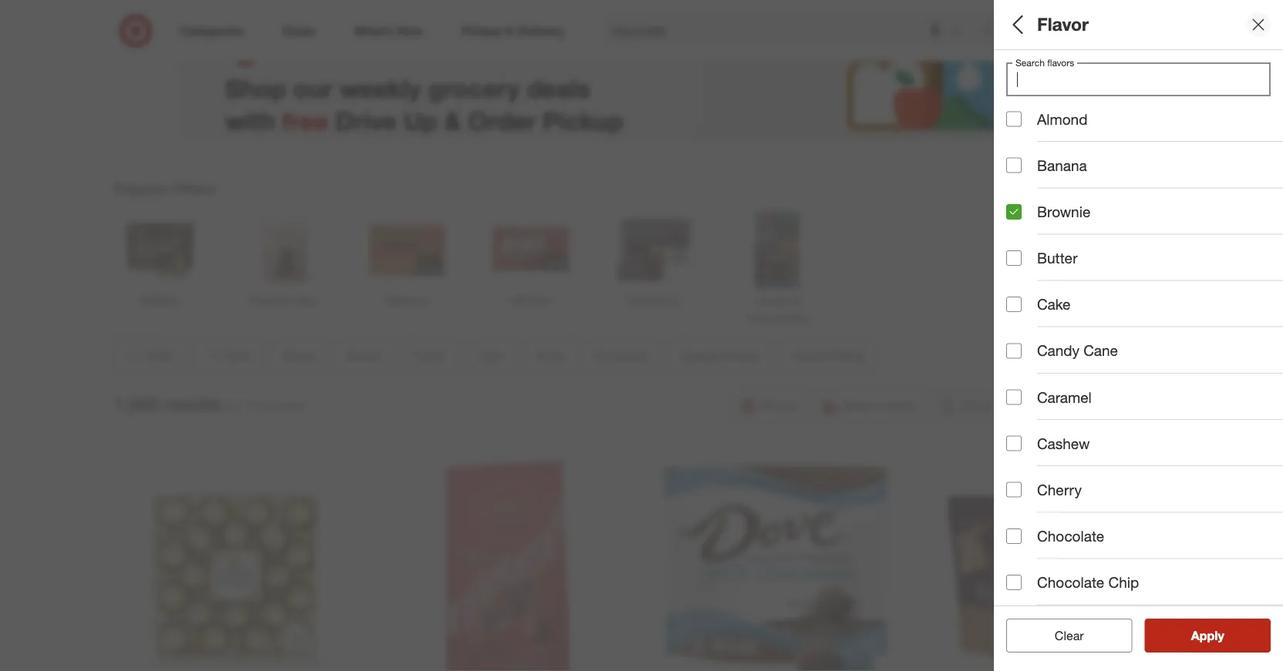 Task type: locate. For each thing, give the bounding box(es) containing it.
1 vertical spatial chocolate
[[1038, 574, 1105, 592]]

free
[[282, 106, 329, 136]]

results left for
[[164, 394, 221, 415]]

see results button
[[1145, 620, 1271, 653]]

dietary needs
[[1007, 390, 1106, 408]]

peanut
[[1143, 189, 1177, 202]]

clear inside all filters dialog
[[1048, 629, 1077, 644]]

filters
[[172, 180, 215, 198]]

butter right peanut
[[1180, 189, 1210, 202]]

flavor up brownie;
[[1007, 169, 1049, 186]]

2 chocolate from the top
[[1038, 574, 1105, 592]]

0 vertical spatial butter
[[1180, 189, 1210, 202]]

banana
[[1038, 157, 1088, 174]]

1 vertical spatial butter
[[1038, 250, 1078, 267]]

0 horizontal spatial &
[[444, 106, 461, 136]]

cashew
[[1038, 435, 1090, 453]]

flavor right the all
[[1038, 14, 1089, 35]]

Candy Cane checkbox
[[1007, 344, 1022, 359]]

price
[[1007, 282, 1043, 300]]

flavor inside dialog
[[1038, 14, 1089, 35]]

results for 1,090
[[164, 394, 221, 415]]

Butter checkbox
[[1007, 251, 1022, 266]]

1 vertical spatial &
[[1095, 189, 1102, 202]]

filters
[[1033, 14, 1081, 35]]

butter down type
[[1038, 250, 1078, 267]]

drive
[[336, 106, 397, 136]]

candy
[[1038, 342, 1080, 360]]

clear all button
[[1007, 620, 1133, 653]]

almond
[[1038, 110, 1088, 128]]

0 vertical spatial results
[[164, 394, 221, 415]]

butter inside flavor brownie; cookies & cream; peanut butter
[[1180, 189, 1210, 202]]

Cashew checkbox
[[1007, 436, 1022, 452]]

flavor
[[1038, 14, 1089, 35], [1007, 169, 1049, 186]]

& left cream;
[[1095, 189, 1102, 202]]

1 clear from the left
[[1048, 629, 1077, 644]]

type
[[1007, 228, 1039, 246]]

brand
[[1007, 115, 1049, 132]]

clear for clear
[[1055, 629, 1084, 644]]

1 horizontal spatial &
[[1095, 189, 1102, 202]]

butter
[[1180, 189, 1210, 202], [1038, 250, 1078, 267]]

cream;
[[1105, 189, 1140, 202]]

& inside flavor brownie; cookies & cream; peanut butter
[[1095, 189, 1102, 202]]

chocolate chip
[[1038, 574, 1140, 592]]

chocolate up featured
[[1038, 528, 1105, 546]]

& right up
[[444, 106, 461, 136]]

Chocolate Chip checkbox
[[1007, 576, 1022, 591]]

3
[[1007, 135, 1013, 148]]

results right the see at right
[[1201, 629, 1241, 644]]

kat;
[[1190, 135, 1210, 148]]

clear down category
[[1055, 629, 1084, 644]]

pickup
[[543, 106, 624, 136]]

fpo/apo
[[1007, 498, 1073, 516]]

price button
[[1007, 266, 1284, 320]]

chocolate down featured
[[1038, 574, 1105, 592]]

cherry
[[1038, 482, 1082, 499]]

clear button
[[1007, 620, 1133, 653]]

clear left all
[[1048, 629, 1077, 644]]

1 vertical spatial flavor
[[1007, 169, 1049, 186]]

deals
[[1007, 66, 1046, 84]]

0 vertical spatial chocolate
[[1038, 528, 1105, 546]]

occasion button
[[1007, 320, 1284, 374]]

occasion
[[1007, 336, 1073, 354]]

results
[[164, 394, 221, 415], [1201, 629, 1241, 644]]

featured
[[1007, 552, 1069, 570]]

crunch;
[[1078, 135, 1116, 148]]

clear inside flavor dialog
[[1055, 629, 1084, 644]]

flavor for flavor brownie; cookies & cream; peanut butter
[[1007, 169, 1049, 186]]

What can we help you find? suggestions appear below search field
[[603, 14, 987, 48]]

flavor inside flavor brownie; cookies & cream; peanut butter
[[1007, 169, 1049, 186]]

1 vertical spatial results
[[1201, 629, 1241, 644]]

0 vertical spatial flavor
[[1038, 14, 1089, 35]]

0 horizontal spatial results
[[164, 394, 221, 415]]

1 chocolate from the top
[[1038, 528, 1105, 546]]

candy cane
[[1038, 342, 1119, 360]]

brownie;
[[1007, 189, 1049, 202]]

results inside button
[[1201, 629, 1241, 644]]

chocolate for chocolate
[[1038, 528, 1105, 546]]

0 vertical spatial &
[[444, 106, 461, 136]]

clear for clear all
[[1048, 629, 1077, 644]]

musketeers;
[[1016, 135, 1075, 148]]

flavor for flavor
[[1038, 14, 1089, 35]]

chocolate
[[1038, 528, 1105, 546], [1038, 574, 1105, 592]]

popular
[[114, 180, 168, 198]]

kinder;
[[1213, 135, 1247, 148]]

weekly
[[340, 73, 422, 103]]

clear all
[[1048, 629, 1092, 644]]

all
[[1007, 14, 1028, 35]]

shop
[[225, 73, 287, 103]]

clear
[[1048, 629, 1077, 644], [1055, 629, 1084, 644]]

1 horizontal spatial results
[[1201, 629, 1241, 644]]

&
[[444, 106, 461, 136], [1095, 189, 1102, 202]]

guest rating
[[1007, 444, 1098, 462]]

chip
[[1109, 574, 1140, 592]]

2 clear from the left
[[1055, 629, 1084, 644]]

None text field
[[1007, 62, 1271, 96]]

cake
[[1038, 296, 1071, 314]]

up
[[404, 106, 438, 136]]

1 horizontal spatial butter
[[1180, 189, 1210, 202]]

0 horizontal spatial butter
[[1038, 250, 1078, 267]]



Task type: describe. For each thing, give the bounding box(es) containing it.
see results
[[1176, 629, 1241, 644]]

Chocolate checkbox
[[1007, 529, 1022, 545]]

flavor dialog
[[994, 0, 1284, 672]]

with
[[225, 106, 275, 136]]

kit
[[1174, 135, 1187, 148]]

none text field inside flavor dialog
[[1007, 62, 1271, 96]]

chocolate for chocolate chip
[[1038, 574, 1105, 592]]

Cake checkbox
[[1007, 297, 1022, 313]]

category
[[1007, 606, 1071, 624]]

category button
[[1007, 590, 1284, 644]]

Almond checkbox
[[1007, 112, 1022, 127]]

type button
[[1007, 212, 1284, 266]]

results for see
[[1201, 629, 1241, 644]]

needs
[[1062, 390, 1106, 408]]

order
[[468, 106, 536, 136]]

t
[[1281, 135, 1284, 148]]

"chocolate"
[[245, 399, 309, 414]]

featured button
[[1007, 536, 1284, 590]]

flavor brownie; cookies & cream; peanut butter
[[1007, 169, 1210, 202]]

for
[[227, 399, 242, 414]]

rating
[[1052, 444, 1098, 462]]

brownie
[[1038, 203, 1091, 221]]

1,090 results for "chocolate"
[[114, 394, 309, 415]]

our
[[293, 73, 333, 103]]

Cherry checkbox
[[1007, 483, 1022, 498]]

caramel
[[1038, 389, 1092, 406]]

cookies
[[1052, 189, 1092, 202]]

◎deals shop our weekly grocery deals with free drive up & order pickup
[[225, 24, 624, 136]]

all
[[1080, 629, 1092, 644]]

search button
[[976, 14, 1013, 51]]

ghirardelli;
[[1119, 135, 1171, 148]]

1,090
[[114, 394, 159, 415]]

popular filters
[[114, 180, 215, 198]]

dietary needs button
[[1007, 374, 1284, 428]]

cane
[[1084, 342, 1119, 360]]

butter inside flavor dialog
[[1038, 250, 1078, 267]]

dietary
[[1007, 390, 1058, 408]]

all filters dialog
[[994, 0, 1284, 672]]

lindt;
[[1250, 135, 1278, 148]]

guest rating button
[[1007, 428, 1284, 482]]

deals
[[527, 73, 591, 103]]

deals button
[[1007, 50, 1284, 104]]

Caramel checkbox
[[1007, 390, 1022, 405]]

Banana checkbox
[[1007, 158, 1022, 173]]

& inside ◎deals shop our weekly grocery deals with free drive up & order pickup
[[444, 106, 461, 136]]

grocery
[[428, 73, 520, 103]]

fpo/apo button
[[1007, 482, 1284, 536]]

apply
[[1192, 629, 1225, 644]]

◎deals
[[225, 24, 355, 68]]

all filters
[[1007, 14, 1081, 35]]

brand 3 musketeers; crunch; ghirardelli; kit kat; kinder; lindt; t
[[1007, 115, 1284, 148]]

guest
[[1007, 444, 1048, 462]]

Brownie checkbox
[[1007, 204, 1022, 220]]

search
[[976, 25, 1013, 40]]

apply button
[[1145, 620, 1271, 653]]

see
[[1176, 629, 1198, 644]]



Task type: vqa. For each thing, say whether or not it's contained in the screenshot.
Tank's Add to cart button
no



